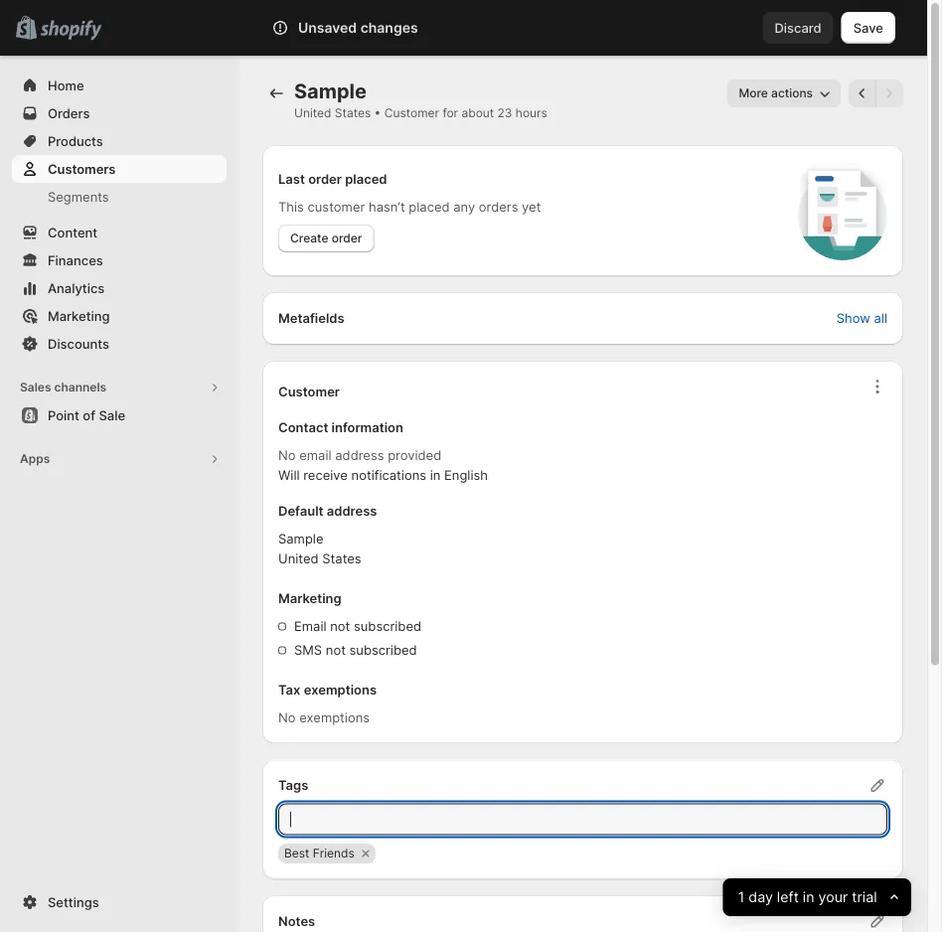 Task type: describe. For each thing, give the bounding box(es) containing it.
order for create
[[332, 231, 362, 246]]

sample for sample united states • customer for about 23 hours
[[294, 79, 367, 103]]

customer
[[308, 199, 365, 214]]

left
[[778, 889, 799, 906]]

0 vertical spatial marketing
[[48, 308, 110, 324]]

create
[[290, 231, 329, 246]]

1 horizontal spatial placed
[[409, 199, 450, 214]]

finances link
[[12, 247, 227, 274]]

sales channels button
[[12, 374, 227, 402]]

states for sample united states • customer for about 23 hours
[[335, 106, 371, 120]]

tags
[[278, 778, 309, 793]]

order for last
[[308, 171, 342, 186]]

customer inside the sample united states • customer for about 23 hours
[[384, 106, 439, 120]]

sample united states
[[278, 531, 362, 567]]

any
[[454, 199, 475, 214]]

unsaved
[[298, 19, 357, 36]]

products link
[[12, 127, 227, 155]]

english
[[444, 468, 488, 483]]

for
[[443, 106, 458, 120]]

no for no exemptions
[[278, 710, 296, 726]]

sales channels
[[20, 380, 107, 395]]

sample united states • customer for about 23 hours
[[294, 79, 548, 120]]

show
[[837, 310, 871, 326]]

analytics
[[48, 280, 105, 296]]

default address
[[278, 504, 377, 519]]

metafields
[[278, 310, 345, 326]]

products
[[48, 133, 103, 149]]

contact
[[278, 420, 328, 435]]

subscribed for sms not subscribed
[[350, 643, 417, 658]]

yet
[[522, 199, 541, 214]]

trial
[[853, 889, 878, 906]]

last order placed
[[278, 171, 387, 186]]

best friends
[[284, 847, 355, 861]]

orders
[[479, 199, 518, 214]]

this
[[278, 199, 304, 214]]

best
[[284, 847, 310, 861]]

segments link
[[12, 183, 227, 211]]

email not subscribed
[[294, 619, 422, 634]]

show all link
[[837, 308, 888, 328]]

all
[[874, 310, 888, 326]]

hasn't
[[369, 199, 405, 214]]

notifications
[[352, 468, 427, 483]]

point of sale
[[48, 408, 125, 423]]

united for sample united states • customer for about 23 hours
[[294, 106, 332, 120]]

last
[[278, 171, 305, 186]]

of
[[83, 408, 95, 423]]

not for email
[[330, 619, 350, 634]]

home link
[[12, 72, 227, 99]]

states for sample united states
[[322, 551, 362, 567]]

actions
[[772, 86, 813, 100]]

day
[[749, 889, 774, 906]]

discounts
[[48, 336, 109, 351]]

sms not subscribed
[[294, 643, 417, 658]]

1 horizontal spatial marketing
[[278, 591, 342, 607]]

settings link
[[12, 889, 227, 917]]

email
[[299, 448, 332, 463]]

23
[[498, 106, 512, 120]]

marketing link
[[12, 302, 227, 330]]



Task type: vqa. For each thing, say whether or not it's contained in the screenshot.
'My'
no



Task type: locate. For each thing, give the bounding box(es) containing it.
subscribed
[[354, 619, 422, 634], [350, 643, 417, 658]]

discard button
[[763, 12, 834, 44]]

sample inside the sample united states
[[278, 531, 324, 547]]

exemptions for no exemptions
[[299, 710, 370, 726]]

0 vertical spatial no
[[278, 448, 296, 463]]

no exemptions
[[278, 710, 370, 726]]

marketing up email at the bottom left
[[278, 591, 342, 607]]

1 vertical spatial customer
[[278, 384, 340, 400]]

0 vertical spatial address
[[335, 448, 384, 463]]

no email address provided will receive notifications in english
[[278, 448, 488, 483]]

1 vertical spatial address
[[327, 504, 377, 519]]

provided
[[388, 448, 442, 463]]

1 day left in your trial button
[[723, 879, 912, 917]]

states left the •
[[335, 106, 371, 120]]

next image
[[880, 84, 900, 103]]

None text field
[[278, 804, 888, 836]]

customers
[[48, 161, 116, 176]]

shopify image
[[40, 20, 102, 40]]

not right 'sms'
[[326, 643, 346, 658]]

receive
[[303, 468, 348, 483]]

more actions button
[[727, 80, 841, 107]]

tax
[[278, 683, 301, 698]]

point of sale link
[[12, 402, 227, 430]]

united
[[294, 106, 332, 120], [278, 551, 319, 567]]

save
[[854, 20, 884, 35]]

0 vertical spatial united
[[294, 106, 332, 120]]

•
[[374, 106, 381, 120]]

exemptions
[[304, 683, 377, 698], [299, 710, 370, 726]]

subscribed down email not subscribed at the bottom left
[[350, 643, 417, 658]]

apps
[[20, 452, 50, 466]]

create order button
[[278, 225, 374, 253]]

will
[[278, 468, 300, 483]]

exemptions down tax exemptions
[[299, 710, 370, 726]]

in inside dropdown button
[[803, 889, 815, 906]]

finances
[[48, 253, 103, 268]]

1 vertical spatial placed
[[409, 199, 450, 214]]

order
[[308, 171, 342, 186], [332, 231, 362, 246]]

not up sms not subscribed
[[330, 619, 350, 634]]

no for no email address provided will receive notifications in english
[[278, 448, 296, 463]]

information
[[332, 420, 404, 435]]

sample inside the sample united states • customer for about 23 hours
[[294, 79, 367, 103]]

sample for sample united states
[[278, 531, 324, 547]]

no down tax
[[278, 710, 296, 726]]

not
[[330, 619, 350, 634], [326, 643, 346, 658]]

0 vertical spatial not
[[330, 619, 350, 634]]

address
[[335, 448, 384, 463], [327, 504, 377, 519]]

order up customer
[[308, 171, 342, 186]]

apps button
[[12, 445, 227, 473]]

united for sample united states
[[278, 551, 319, 567]]

0 horizontal spatial placed
[[345, 171, 387, 186]]

0 vertical spatial customer
[[384, 106, 439, 120]]

orders link
[[12, 99, 227, 127]]

0 vertical spatial in
[[430, 468, 441, 483]]

in down provided
[[430, 468, 441, 483]]

placed
[[345, 171, 387, 186], [409, 199, 450, 214]]

1 vertical spatial not
[[326, 643, 346, 658]]

your
[[819, 889, 849, 906]]

marketing
[[48, 308, 110, 324], [278, 591, 342, 607]]

0 vertical spatial order
[[308, 171, 342, 186]]

sms
[[294, 643, 322, 658]]

point
[[48, 408, 79, 423]]

channels
[[54, 380, 107, 395]]

point of sale button
[[0, 402, 239, 430]]

subscribed up sms not subscribed
[[354, 619, 422, 634]]

address down 'information'
[[335, 448, 384, 463]]

save button
[[842, 12, 896, 44]]

analytics link
[[12, 274, 227, 302]]

address down receive
[[327, 504, 377, 519]]

united down default
[[278, 551, 319, 567]]

placed left "any"
[[409, 199, 450, 214]]

no up will
[[278, 448, 296, 463]]

1 horizontal spatial in
[[803, 889, 815, 906]]

1 no from the top
[[278, 448, 296, 463]]

search button
[[239, 12, 763, 44]]

notes
[[278, 914, 315, 929]]

about
[[462, 106, 494, 120]]

1 vertical spatial united
[[278, 551, 319, 567]]

no
[[278, 448, 296, 463], [278, 710, 296, 726]]

content
[[48, 225, 98, 240]]

sample down default
[[278, 531, 324, 547]]

states inside the sample united states
[[322, 551, 362, 567]]

1 vertical spatial subscribed
[[350, 643, 417, 658]]

1 vertical spatial states
[[322, 551, 362, 567]]

0 vertical spatial exemptions
[[304, 683, 377, 698]]

1 vertical spatial exemptions
[[299, 710, 370, 726]]

more actions
[[739, 86, 813, 100]]

0 horizontal spatial customer
[[278, 384, 340, 400]]

customers link
[[12, 155, 227, 183]]

states inside the sample united states • customer for about 23 hours
[[335, 106, 371, 120]]

1
[[739, 889, 745, 906]]

hours
[[516, 106, 548, 120]]

0 vertical spatial sample
[[294, 79, 367, 103]]

order inside button
[[332, 231, 362, 246]]

1 vertical spatial sample
[[278, 531, 324, 547]]

this customer hasn't placed any orders yet
[[278, 199, 541, 214]]

states down default address
[[322, 551, 362, 567]]

content link
[[12, 219, 227, 247]]

0 vertical spatial subscribed
[[354, 619, 422, 634]]

united inside the sample united states
[[278, 551, 319, 567]]

create order
[[290, 231, 362, 246]]

sales
[[20, 380, 51, 395]]

contact information
[[278, 420, 404, 435]]

1 vertical spatial no
[[278, 710, 296, 726]]

1 horizontal spatial customer
[[384, 106, 439, 120]]

exemptions up no exemptions
[[304, 683, 377, 698]]

0 horizontal spatial in
[[430, 468, 441, 483]]

sample down unsaved
[[294, 79, 367, 103]]

sample
[[294, 79, 367, 103], [278, 531, 324, 547]]

segments
[[48, 189, 109, 204]]

search
[[271, 20, 313, 35]]

1 vertical spatial marketing
[[278, 591, 342, 607]]

order down customer
[[332, 231, 362, 246]]

customer right the •
[[384, 106, 439, 120]]

default
[[278, 504, 324, 519]]

2 no from the top
[[278, 710, 296, 726]]

home
[[48, 78, 84, 93]]

in inside no email address provided will receive notifications in english
[[430, 468, 441, 483]]

united left the •
[[294, 106, 332, 120]]

0 vertical spatial placed
[[345, 171, 387, 186]]

marketing up discounts
[[48, 308, 110, 324]]

more
[[739, 86, 768, 100]]

discounts link
[[12, 330, 227, 358]]

address inside no email address provided will receive notifications in english
[[335, 448, 384, 463]]

tax exemptions
[[278, 683, 377, 698]]

unsaved changes
[[298, 19, 418, 36]]

placed up "hasn't"
[[345, 171, 387, 186]]

exemptions for tax exemptions
[[304, 683, 377, 698]]

orders
[[48, 105, 90, 121]]

friends
[[313, 847, 355, 861]]

sale
[[99, 408, 125, 423]]

discard
[[775, 20, 822, 35]]

not for sms
[[326, 643, 346, 658]]

united inside the sample united states • customer for about 23 hours
[[294, 106, 332, 120]]

1 day left in your trial
[[739, 889, 878, 906]]

no inside no email address provided will receive notifications in english
[[278, 448, 296, 463]]

0 horizontal spatial marketing
[[48, 308, 110, 324]]

1 vertical spatial order
[[332, 231, 362, 246]]

customer up contact
[[278, 384, 340, 400]]

subscribed for email not subscribed
[[354, 619, 422, 634]]

in right left at right bottom
[[803, 889, 815, 906]]

changes
[[361, 19, 418, 36]]

settings
[[48, 895, 99, 910]]

1 vertical spatial in
[[803, 889, 815, 906]]

email
[[294, 619, 327, 634]]

0 vertical spatial states
[[335, 106, 371, 120]]

show all
[[837, 310, 888, 326]]



